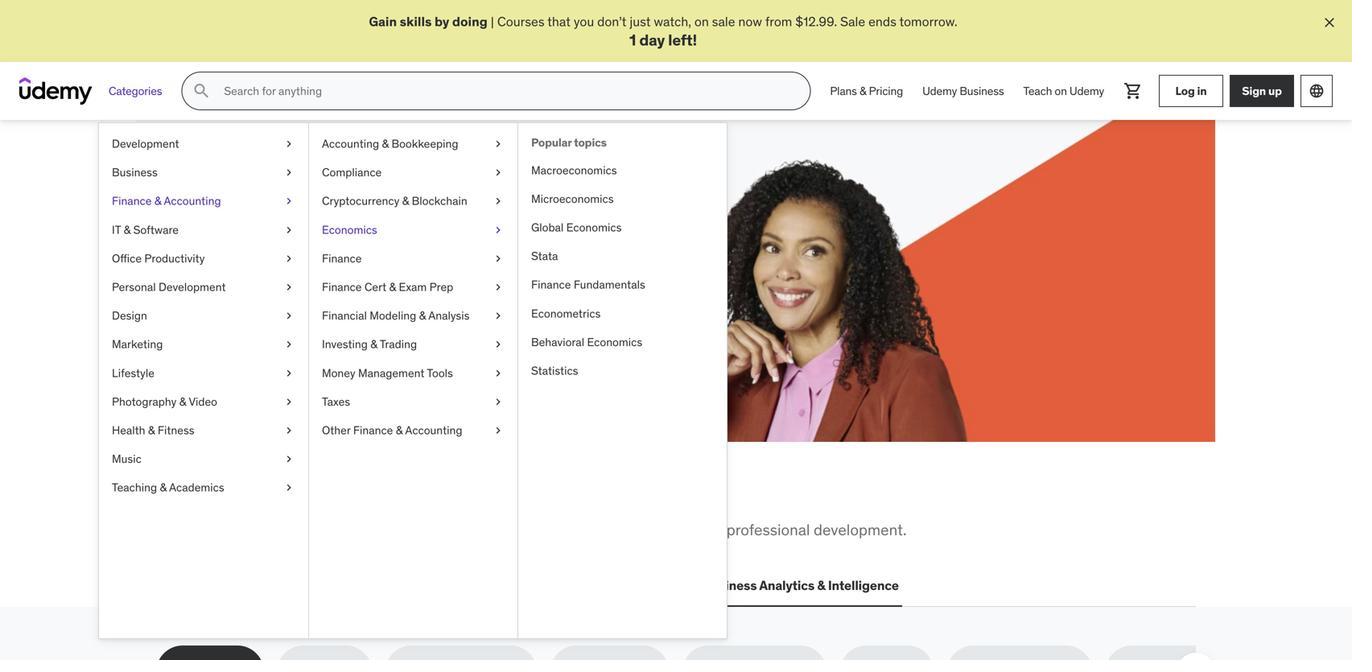Task type: describe. For each thing, give the bounding box(es) containing it.
other finance & accounting link
[[309, 416, 518, 445]]

our
[[488, 520, 510, 540]]

sale for save)
[[274, 280, 299, 297]]

economics element
[[518, 123, 727, 639]]

xsmall image for finance
[[492, 251, 505, 267]]

2 horizontal spatial accounting
[[405, 423, 463, 438]]

sign
[[1243, 84, 1267, 98]]

log in
[[1176, 84, 1207, 98]]

doing
[[452, 13, 488, 30]]

econometrics link
[[519, 299, 727, 328]]

business for business
[[112, 165, 158, 180]]

$12.99. for save)
[[229, 280, 270, 297]]

finance fundamentals link
[[519, 271, 727, 299]]

the
[[198, 480, 239, 513]]

in inside learn, practice, succeed (and save) courses for every skill in your learning journey, starting at $12.99. sale ends tomorrow.
[[343, 262, 354, 279]]

practice,
[[302, 190, 412, 224]]

it & software
[[112, 223, 179, 237]]

from
[[156, 520, 192, 540]]

health & fitness
[[112, 423, 195, 438]]

xsmall image for office productivity
[[283, 251, 295, 267]]

lifestyle link
[[99, 359, 308, 388]]

xsmall image for health & fitness
[[283, 423, 295, 439]]

journey,
[[434, 262, 479, 279]]

it certifications
[[289, 577, 384, 594]]

academics
[[169, 481, 224, 495]]

accounting & bookkeeping
[[322, 137, 459, 151]]

tomorrow. for |
[[900, 13, 958, 30]]

close image
[[1322, 14, 1338, 31]]

fitness
[[158, 423, 195, 438]]

to
[[356, 520, 370, 540]]

just
[[630, 13, 651, 30]]

submit search image
[[192, 81, 211, 101]]

Search for anything text field
[[221, 77, 791, 105]]

& for software
[[124, 223, 131, 237]]

watch,
[[654, 13, 692, 30]]

marketing
[[112, 337, 163, 352]]

microeconomics
[[531, 192, 614, 206]]

plans & pricing link
[[821, 72, 913, 110]]

macroeconomics
[[531, 163, 617, 178]]

courses for doing
[[497, 13, 545, 30]]

on inside gain skills by doing | courses that you don't just watch, on sale now from $12.99. sale ends tomorrow. 1 day left!
[[695, 13, 709, 30]]

teach on udemy
[[1024, 84, 1105, 98]]

& right the cert
[[389, 280, 396, 294]]

xsmall image for it & software
[[283, 222, 295, 238]]

1 vertical spatial accounting
[[164, 194, 221, 208]]

xsmall image for accounting & bookkeeping
[[492, 136, 505, 152]]

learning
[[384, 262, 431, 279]]

behavioral
[[531, 335, 585, 349]]

0 vertical spatial accounting
[[322, 137, 379, 151]]

& down taxes link
[[396, 423, 403, 438]]

all
[[156, 480, 194, 513]]

investing & trading link
[[309, 330, 518, 359]]

$12.99. for |
[[796, 13, 837, 30]]

technical
[[374, 520, 436, 540]]

certifications
[[303, 577, 384, 594]]

ends for save)
[[302, 280, 330, 297]]

personal
[[112, 280, 156, 294]]

photography & video
[[112, 395, 217, 409]]

economics inside the economics link
[[322, 223, 377, 237]]

(and
[[214, 222, 270, 256]]

development inside personal development link
[[159, 280, 226, 294]]

compliance
[[322, 165, 382, 180]]

data science button
[[486, 567, 572, 605]]

exam
[[399, 280, 427, 294]]

data science
[[490, 577, 568, 594]]

you inside all the skills you need in one place from critical workplace skills to technical topics, our catalog supports well-rounded professional development.
[[318, 480, 364, 513]]

& for blockchain
[[402, 194, 409, 208]]

marketing link
[[99, 330, 308, 359]]

personal development
[[112, 280, 226, 294]]

cert
[[365, 280, 387, 294]]

cryptocurrency
[[322, 194, 400, 208]]

1 horizontal spatial skills
[[319, 520, 353, 540]]

xsmall image for financial modeling & analysis
[[492, 308, 505, 324]]

learn, practice, succeed (and save) courses for every skill in your learning journey, starting at $12.99. sale ends tomorrow.
[[214, 190, 527, 297]]

up
[[1269, 84, 1282, 98]]

economics for behavioral economics
[[587, 335, 643, 349]]

design
[[112, 309, 147, 323]]

finance fundamentals
[[531, 278, 646, 292]]

& for trading
[[371, 337, 378, 352]]

global economics
[[531, 220, 622, 235]]

catalog
[[514, 520, 565, 540]]

teach
[[1024, 84, 1053, 98]]

stata
[[531, 249, 558, 264]]

xsmall image for design
[[283, 308, 295, 324]]

development link
[[99, 130, 308, 158]]

xsmall image for business
[[283, 165, 295, 181]]

1 udemy from the left
[[923, 84, 957, 98]]

photography & video link
[[99, 388, 308, 416]]

tools
[[427, 366, 453, 380]]

starting
[[482, 262, 527, 279]]

money management tools link
[[309, 359, 518, 388]]

udemy business
[[923, 84, 1004, 98]]

one
[[464, 480, 510, 513]]

categories button
[[99, 72, 172, 110]]

finance for finance fundamentals
[[531, 278, 571, 292]]

xsmall image for money management tools
[[492, 365, 505, 381]]

design link
[[99, 302, 308, 330]]

modeling
[[370, 309, 416, 323]]

& for academics
[[160, 481, 167, 495]]

intelligence
[[828, 577, 899, 594]]

investing
[[322, 337, 368, 352]]

from
[[766, 13, 793, 30]]

other
[[322, 423, 351, 438]]

need
[[368, 480, 430, 513]]

business for business analytics & intelligence
[[703, 577, 757, 594]]

fundamentals
[[574, 278, 646, 292]]

skill
[[318, 262, 340, 279]]

finance for finance & accounting
[[112, 194, 152, 208]]

skills inside gain skills by doing | courses that you don't just watch, on sale now from $12.99. sale ends tomorrow. 1 day left!
[[400, 13, 432, 30]]

xsmall image for lifestyle
[[283, 365, 295, 381]]

blockchain
[[412, 194, 468, 208]]

log in link
[[1159, 75, 1224, 107]]

cryptocurrency & blockchain
[[322, 194, 468, 208]]

teaching & academics link
[[99, 474, 308, 502]]

now
[[739, 13, 762, 30]]

taxes link
[[309, 388, 518, 416]]

& left analysis
[[419, 309, 426, 323]]

succeed
[[417, 190, 517, 224]]

science
[[521, 577, 568, 594]]

finance link
[[309, 244, 518, 273]]



Task type: locate. For each thing, give the bounding box(es) containing it.
& left trading
[[371, 337, 378, 352]]

2 vertical spatial business
[[703, 577, 757, 594]]

0 horizontal spatial accounting
[[164, 194, 221, 208]]

music link
[[99, 445, 308, 474]]

& for pricing
[[860, 84, 867, 98]]

finance cert & exam prep
[[322, 280, 454, 294]]

health & fitness link
[[99, 416, 308, 445]]

udemy right the "pricing"
[[923, 84, 957, 98]]

courses for (and
[[214, 262, 262, 279]]

xsmall image for finance & accounting
[[283, 194, 295, 209]]

0 horizontal spatial udemy
[[923, 84, 957, 98]]

1 horizontal spatial sale
[[841, 13, 866, 30]]

& for bookkeeping
[[382, 137, 389, 151]]

xsmall image inside finance cert & exam prep link
[[492, 280, 505, 295]]

2 horizontal spatial skills
[[400, 13, 432, 30]]

1 horizontal spatial $12.99.
[[796, 13, 837, 30]]

1 horizontal spatial courses
[[497, 13, 545, 30]]

xsmall image inside the economics link
[[492, 222, 505, 238]]

gain skills by doing | courses that you don't just watch, on sale now from $12.99. sale ends tomorrow. 1 day left!
[[369, 13, 958, 49]]

prep
[[430, 280, 454, 294]]

& for video
[[179, 395, 186, 409]]

statistics
[[531, 364, 578, 378]]

you right that
[[574, 13, 594, 30]]

it inside button
[[289, 577, 300, 594]]

money management tools
[[322, 366, 453, 380]]

0 vertical spatial you
[[574, 13, 594, 30]]

0 vertical spatial on
[[695, 13, 709, 30]]

in up the topics,
[[435, 480, 460, 513]]

xsmall image inside business link
[[283, 165, 295, 181]]

xsmall image for other finance & accounting
[[492, 423, 505, 439]]

0 vertical spatial ends
[[869, 13, 897, 30]]

shopping cart with 0 items image
[[1124, 81, 1143, 101]]

ends inside learn, practice, succeed (and save) courses for every skill in your learning journey, starting at $12.99. sale ends tomorrow.
[[302, 280, 330, 297]]

global economics link
[[519, 214, 727, 242]]

2 vertical spatial skills
[[319, 520, 353, 540]]

sale inside gain skills by doing | courses that you don't just watch, on sale now from $12.99. sale ends tomorrow. 1 day left!
[[841, 13, 866, 30]]

xsmall image inside the money management tools link
[[492, 365, 505, 381]]

xsmall image for taxes
[[492, 394, 505, 410]]

& right health
[[148, 423, 155, 438]]

& right the analytics
[[818, 577, 826, 594]]

courses
[[497, 13, 545, 30], [214, 262, 262, 279]]

ends inside gain skills by doing | courses that you don't just watch, on sale now from $12.99. sale ends tomorrow. 1 day left!
[[869, 13, 897, 30]]

well-
[[633, 520, 666, 540]]

xsmall image for photography & video
[[283, 394, 295, 410]]

learn,
[[214, 190, 298, 224]]

1 horizontal spatial you
[[574, 13, 594, 30]]

economics down econometrics 'link'
[[587, 335, 643, 349]]

0 vertical spatial development
[[112, 137, 179, 151]]

ends down skill
[[302, 280, 330, 297]]

tomorrow. down your
[[333, 280, 391, 297]]

0 horizontal spatial $12.99.
[[229, 280, 270, 297]]

xsmall image inside financial modeling & analysis 'link'
[[492, 308, 505, 324]]

critical
[[195, 520, 241, 540]]

& for accounting
[[154, 194, 161, 208]]

ends for |
[[869, 13, 897, 30]]

1 horizontal spatial in
[[435, 480, 460, 513]]

that
[[548, 13, 571, 30]]

finance for finance cert & exam prep
[[322, 280, 362, 294]]

xsmall image inside other finance & accounting link
[[492, 423, 505, 439]]

business link
[[99, 158, 308, 187]]

on right "teach"
[[1055, 84, 1067, 98]]

trading
[[380, 337, 417, 352]]

courses up at
[[214, 262, 262, 279]]

0 horizontal spatial business
[[112, 165, 158, 180]]

$12.99. inside gain skills by doing | courses that you don't just watch, on sale now from $12.99. sale ends tomorrow. 1 day left!
[[796, 13, 837, 30]]

xsmall image inside marketing link
[[283, 337, 295, 353]]

0 vertical spatial $12.99.
[[796, 13, 837, 30]]

workplace
[[245, 520, 315, 540]]

& left video
[[179, 395, 186, 409]]

development down office productivity link
[[159, 280, 226, 294]]

& right teaching
[[160, 481, 167, 495]]

accounting
[[322, 137, 379, 151], [164, 194, 221, 208], [405, 423, 463, 438]]

& inside button
[[818, 577, 826, 594]]

xsmall image for finance cert & exam prep
[[492, 280, 505, 295]]

$12.99. inside learn, practice, succeed (and save) courses for every skill in your learning journey, starting at $12.99. sale ends tomorrow.
[[229, 280, 270, 297]]

$12.99. down for
[[229, 280, 270, 297]]

0 horizontal spatial courses
[[214, 262, 262, 279]]

1 vertical spatial it
[[289, 577, 300, 594]]

software
[[133, 223, 179, 237]]

topics
[[574, 135, 607, 150]]

economics down cryptocurrency
[[322, 223, 377, 237]]

1 horizontal spatial it
[[289, 577, 300, 594]]

every
[[283, 262, 314, 279]]

1 vertical spatial $12.99.
[[229, 280, 270, 297]]

day
[[640, 30, 665, 49]]

teach on udemy link
[[1014, 72, 1114, 110]]

1 vertical spatial tomorrow.
[[333, 280, 391, 297]]

0 horizontal spatial tomorrow.
[[333, 280, 391, 297]]

courses inside learn, practice, succeed (and save) courses for every skill in your learning journey, starting at $12.99. sale ends tomorrow.
[[214, 262, 262, 279]]

& down compliance link
[[402, 194, 409, 208]]

in right log on the top right
[[1198, 84, 1207, 98]]

stata link
[[519, 242, 727, 271]]

1 vertical spatial development
[[159, 280, 226, 294]]

2 horizontal spatial business
[[960, 84, 1004, 98]]

it & software link
[[99, 216, 308, 244]]

save)
[[275, 222, 339, 256]]

global
[[531, 220, 564, 235]]

1 vertical spatial ends
[[302, 280, 330, 297]]

1 vertical spatial you
[[318, 480, 364, 513]]

0 horizontal spatial it
[[112, 223, 121, 237]]

0 horizontal spatial sale
[[274, 280, 299, 297]]

xsmall image inside it & software 'link'
[[283, 222, 295, 238]]

xsmall image inside office productivity link
[[283, 251, 295, 267]]

your
[[357, 262, 381, 279]]

xsmall image inside 'lifestyle' link
[[283, 365, 295, 381]]

development inside development "link"
[[112, 137, 179, 151]]

business left the analytics
[[703, 577, 757, 594]]

xsmall image for marketing
[[283, 337, 295, 353]]

it
[[112, 223, 121, 237], [289, 577, 300, 594]]

2 udemy from the left
[[1070, 84, 1105, 98]]

0 vertical spatial in
[[1198, 84, 1207, 98]]

on left the sale
[[695, 13, 709, 30]]

you up to
[[318, 480, 364, 513]]

business up finance & accounting
[[112, 165, 158, 180]]

sale for |
[[841, 13, 866, 30]]

$12.99. right from at the right of page
[[796, 13, 837, 30]]

xsmall image inside taxes link
[[492, 394, 505, 410]]

xsmall image inside personal development link
[[283, 280, 295, 295]]

1 horizontal spatial ends
[[869, 13, 897, 30]]

1 vertical spatial sale
[[274, 280, 299, 297]]

office
[[112, 251, 142, 266]]

sale
[[712, 13, 736, 30]]

teaching & academics
[[112, 481, 224, 495]]

courses right |
[[497, 13, 545, 30]]

accounting down taxes link
[[405, 423, 463, 438]]

development down categories dropdown button
[[112, 137, 179, 151]]

analytics
[[760, 577, 815, 594]]

xsmall image inside investing & trading link
[[492, 337, 505, 353]]

economics
[[567, 220, 622, 235], [322, 223, 377, 237], [587, 335, 643, 349]]

personal development link
[[99, 273, 308, 302]]

office productivity link
[[99, 244, 308, 273]]

it certifications button
[[286, 567, 388, 605]]

xsmall image
[[492, 165, 505, 181], [283, 194, 295, 209], [492, 222, 505, 238], [283, 280, 295, 295], [492, 280, 505, 295], [492, 308, 505, 324], [283, 337, 295, 353], [492, 337, 505, 353], [283, 365, 295, 381], [492, 365, 505, 381], [283, 394, 295, 410], [492, 394, 505, 410], [283, 423, 295, 439], [492, 423, 505, 439], [283, 480, 295, 496]]

it up the office
[[112, 223, 121, 237]]

xsmall image inside cryptocurrency & blockchain link
[[492, 194, 505, 209]]

economics inside global economics link
[[567, 220, 622, 235]]

finance inside "link"
[[322, 251, 362, 266]]

xsmall image for personal development
[[283, 280, 295, 295]]

skills up workplace
[[244, 480, 313, 513]]

productivity
[[144, 251, 205, 266]]

1 vertical spatial skills
[[244, 480, 313, 513]]

tomorrow. up "udemy business"
[[900, 13, 958, 30]]

in right skill
[[343, 262, 354, 279]]

economics link
[[309, 216, 518, 244]]

0 horizontal spatial ends
[[302, 280, 330, 297]]

sign up
[[1243, 84, 1282, 98]]

choose a language image
[[1309, 83, 1325, 99]]

business inside button
[[703, 577, 757, 594]]

behavioral economics link
[[519, 328, 727, 357]]

sale up plans
[[841, 13, 866, 30]]

1 horizontal spatial accounting
[[322, 137, 379, 151]]

analysis
[[429, 309, 470, 323]]

macroeconomics link
[[519, 156, 727, 185]]

finance
[[112, 194, 152, 208], [322, 251, 362, 266], [531, 278, 571, 292], [322, 280, 362, 294], [353, 423, 393, 438]]

0 vertical spatial sale
[[841, 13, 866, 30]]

2 vertical spatial in
[[435, 480, 460, 513]]

0 vertical spatial skills
[[400, 13, 432, 30]]

& for fitness
[[148, 423, 155, 438]]

business analytics & intelligence
[[703, 577, 899, 594]]

ends up the "pricing"
[[869, 13, 897, 30]]

you inside gain skills by doing | courses that you don't just watch, on sale now from $12.99. sale ends tomorrow. 1 day left!
[[574, 13, 594, 30]]

it for it & software
[[112, 223, 121, 237]]

development.
[[814, 520, 907, 540]]

accounting up compliance
[[322, 137, 379, 151]]

0 vertical spatial it
[[112, 223, 121, 237]]

$12.99.
[[796, 13, 837, 30], [229, 280, 270, 297]]

business
[[960, 84, 1004, 98], [112, 165, 158, 180], [703, 577, 757, 594]]

xsmall image for cryptocurrency & blockchain
[[492, 194, 505, 209]]

skills left by
[[400, 13, 432, 30]]

2 horizontal spatial in
[[1198, 84, 1207, 98]]

0 vertical spatial courses
[[497, 13, 545, 30]]

xsmall image inside finance & accounting link
[[283, 194, 295, 209]]

accounting down business link
[[164, 194, 221, 208]]

xsmall image inside the teaching & academics link
[[283, 480, 295, 496]]

1 horizontal spatial business
[[703, 577, 757, 594]]

xsmall image for development
[[283, 136, 295, 152]]

sale down every
[[274, 280, 299, 297]]

1 vertical spatial on
[[1055, 84, 1067, 98]]

finance for finance
[[322, 251, 362, 266]]

& up software
[[154, 194, 161, 208]]

bookkeeping
[[392, 137, 459, 151]]

lifestyle
[[112, 366, 155, 380]]

1 horizontal spatial tomorrow.
[[900, 13, 958, 30]]

business left "teach"
[[960, 84, 1004, 98]]

xsmall image inside development "link"
[[283, 136, 295, 152]]

finance inside economics element
[[531, 278, 571, 292]]

tomorrow. inside learn, practice, succeed (and save) courses for every skill in your learning journey, starting at $12.99. sale ends tomorrow.
[[333, 280, 391, 297]]

0 horizontal spatial skills
[[244, 480, 313, 513]]

xsmall image for economics
[[492, 222, 505, 238]]

1 horizontal spatial udemy
[[1070, 84, 1105, 98]]

rounded
[[666, 520, 723, 540]]

xsmall image inside accounting & bookkeeping link
[[492, 136, 505, 152]]

2 vertical spatial accounting
[[405, 423, 463, 438]]

skills left to
[[319, 520, 353, 540]]

it left certifications
[[289, 577, 300, 594]]

management
[[358, 366, 425, 380]]

on inside teach on udemy link
[[1055, 84, 1067, 98]]

& left bookkeeping
[[382, 137, 389, 151]]

1 horizontal spatial on
[[1055, 84, 1067, 98]]

1 vertical spatial business
[[112, 165, 158, 180]]

data
[[490, 577, 518, 594]]

for
[[265, 262, 280, 279]]

economics for global economics
[[567, 220, 622, 235]]

xsmall image inside music link
[[283, 451, 295, 467]]

xsmall image inside the photography & video link
[[283, 394, 295, 410]]

economics down microeconomics
[[567, 220, 622, 235]]

xsmall image for investing & trading
[[492, 337, 505, 353]]

0 horizontal spatial in
[[343, 262, 354, 279]]

xsmall image inside design link
[[283, 308, 295, 324]]

it for it certifications
[[289, 577, 300, 594]]

in inside all the skills you need in one place from critical workplace skills to technical topics, our catalog supports well-rounded professional development.
[[435, 480, 460, 513]]

tomorrow.
[[900, 13, 958, 30], [333, 280, 391, 297]]

xsmall image for music
[[283, 451, 295, 467]]

xsmall image for compliance
[[492, 165, 505, 181]]

& up the office
[[124, 223, 131, 237]]

courses inside gain skills by doing | courses that you don't just watch, on sale now from $12.99. sale ends tomorrow. 1 day left!
[[497, 13, 545, 30]]

0 horizontal spatial on
[[695, 13, 709, 30]]

&
[[860, 84, 867, 98], [382, 137, 389, 151], [154, 194, 161, 208], [402, 194, 409, 208], [124, 223, 131, 237], [389, 280, 396, 294], [419, 309, 426, 323], [371, 337, 378, 352], [179, 395, 186, 409], [148, 423, 155, 438], [396, 423, 403, 438], [160, 481, 167, 495], [818, 577, 826, 594]]

xsmall image
[[283, 136, 295, 152], [492, 136, 505, 152], [283, 165, 295, 181], [492, 194, 505, 209], [283, 222, 295, 238], [283, 251, 295, 267], [492, 251, 505, 267], [283, 308, 295, 324], [283, 451, 295, 467]]

it inside 'link'
[[112, 223, 121, 237]]

0 horizontal spatial you
[[318, 480, 364, 513]]

on
[[695, 13, 709, 30], [1055, 84, 1067, 98]]

udemy left shopping cart with 0 items image
[[1070, 84, 1105, 98]]

1 vertical spatial in
[[343, 262, 354, 279]]

financial modeling & analysis link
[[309, 302, 518, 330]]

sale inside learn, practice, succeed (and save) courses for every skill in your learning journey, starting at $12.99. sale ends tomorrow.
[[274, 280, 299, 297]]

health
[[112, 423, 145, 438]]

sale
[[841, 13, 866, 30], [274, 280, 299, 297]]

xsmall image for teaching & academics
[[283, 480, 295, 496]]

xsmall image inside compliance link
[[492, 165, 505, 181]]

xsmall image inside health & fitness link
[[283, 423, 295, 439]]

udemy image
[[19, 77, 93, 105]]

1 vertical spatial courses
[[214, 262, 262, 279]]

tomorrow. inside gain skills by doing | courses that you don't just watch, on sale now from $12.99. sale ends tomorrow. 1 day left!
[[900, 13, 958, 30]]

& right plans
[[860, 84, 867, 98]]

economics inside behavioral economics "link"
[[587, 335, 643, 349]]

photography
[[112, 395, 177, 409]]

pricing
[[869, 84, 903, 98]]

video
[[189, 395, 217, 409]]

tomorrow. for save)
[[333, 280, 391, 297]]

0 vertical spatial business
[[960, 84, 1004, 98]]

xsmall image inside finance "link"
[[492, 251, 505, 267]]

money
[[322, 366, 356, 380]]

0 vertical spatial tomorrow.
[[900, 13, 958, 30]]

gain
[[369, 13, 397, 30]]



Task type: vqa. For each thing, say whether or not it's contained in the screenshot.
AI to the top
no



